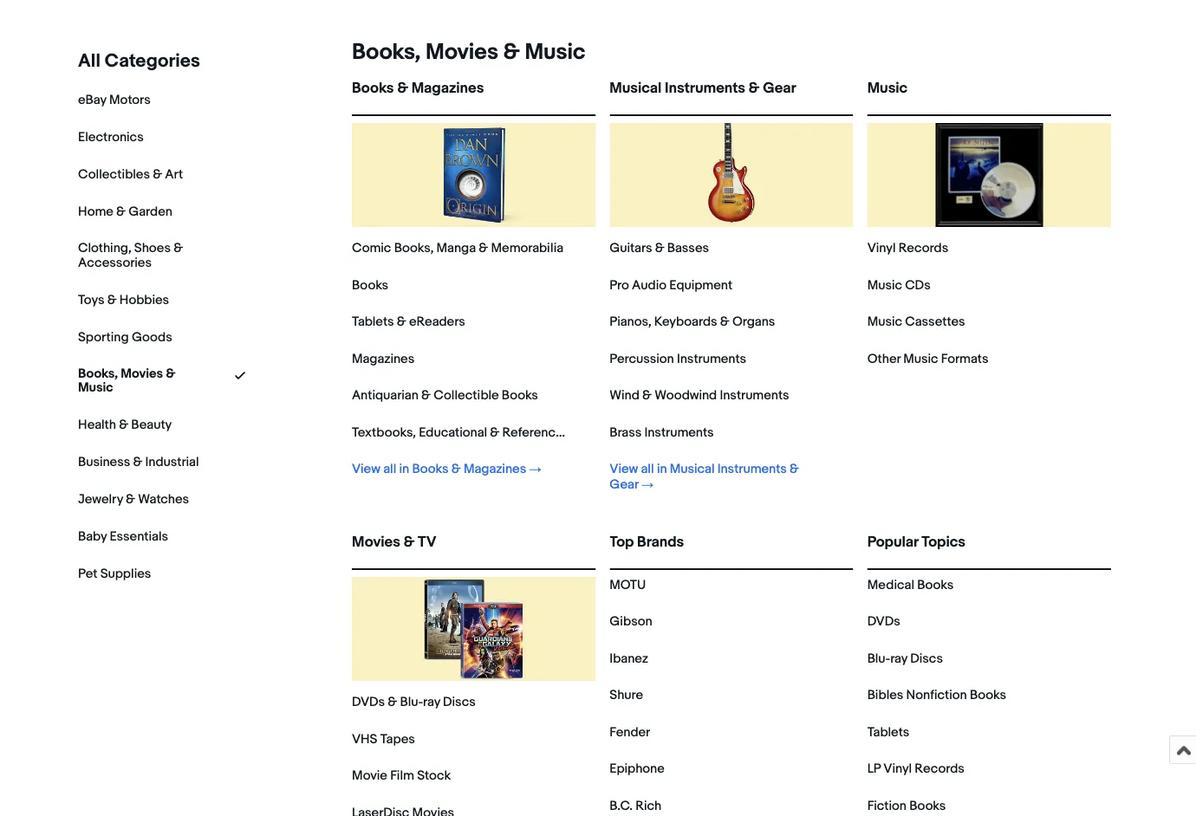 Task type: describe. For each thing, give the bounding box(es) containing it.
view all in books & magazines link
[[352, 462, 542, 477]]

keyboards
[[655, 314, 718, 330]]

brass instruments link
[[610, 425, 714, 441]]

bibles
[[868, 688, 904, 704]]

toys & hobbies link
[[78, 292, 169, 308]]

1 vertical spatial books, movies & music
[[78, 366, 176, 396]]

toys
[[78, 292, 104, 308]]

view for musical instruments & gear
[[610, 462, 638, 477]]

accessories
[[78, 255, 152, 270]]

instruments for musical instruments & gear
[[665, 79, 746, 97]]

shure link
[[610, 688, 644, 704]]

antiquarian
[[352, 388, 419, 404]]

movies & tv link
[[352, 533, 596, 565]]

vinyl records
[[868, 241, 949, 256]]

memorabilia
[[491, 241, 564, 256]]

brass instruments
[[610, 425, 714, 441]]

percussion
[[610, 351, 674, 367]]

shure
[[610, 688, 644, 704]]

ereaders
[[409, 314, 465, 330]]

ebay motors link
[[78, 92, 151, 108]]

books link
[[352, 278, 389, 293]]

motors
[[109, 92, 151, 108]]

tablets for tablets link
[[868, 725, 910, 741]]

organs
[[733, 314, 776, 330]]

tablets link
[[868, 725, 910, 741]]

1 vertical spatial books, movies & music link
[[78, 366, 199, 396]]

ibanez link
[[610, 651, 649, 667]]

vhs tapes link
[[352, 732, 415, 748]]

movie film stock
[[352, 769, 451, 784]]

blu-ray discs
[[868, 651, 943, 667]]

fiction books
[[868, 799, 946, 814]]

motu link
[[610, 578, 646, 593]]

0 vertical spatial books, movies & music
[[352, 39, 586, 66]]

gibson link
[[610, 614, 653, 630]]

0 vertical spatial books,
[[352, 39, 421, 66]]

electronics link
[[78, 129, 144, 145]]

goods
[[132, 329, 172, 345]]

hobbies
[[120, 292, 169, 308]]

music link
[[868, 79, 1112, 111]]

music cassettes
[[868, 314, 966, 330]]

& inside view all in musical instruments & gear
[[790, 462, 800, 477]]

movies inside books, movies & music link
[[121, 366, 163, 381]]

movie
[[352, 769, 388, 784]]

pianos,
[[610, 314, 652, 330]]

home & garden link
[[78, 204, 172, 219]]

guitars & basses
[[610, 241, 709, 256]]

textbooks, educational & reference books
[[352, 425, 603, 441]]

pet supplies
[[78, 567, 151, 582]]

all for musical
[[641, 462, 654, 477]]

in for &
[[399, 462, 410, 477]]

ibanez
[[610, 651, 649, 667]]

1 vertical spatial books,
[[394, 241, 434, 256]]

books inside books & magazines link
[[352, 79, 394, 97]]

0 vertical spatial magazines
[[412, 79, 484, 97]]

industrial
[[145, 455, 199, 471]]

music inside 'link'
[[868, 79, 908, 97]]

equipment
[[670, 278, 733, 293]]

0 vertical spatial records
[[899, 241, 949, 256]]

cassettes
[[906, 314, 966, 330]]

tv
[[418, 533, 437, 552]]

pro
[[610, 278, 629, 293]]

cds
[[906, 278, 931, 293]]

vinyl records link
[[868, 241, 949, 256]]

all
[[78, 49, 101, 72]]

ebay motors
[[78, 92, 151, 108]]

beauty
[[131, 418, 172, 433]]

in for instruments
[[657, 462, 667, 477]]

clothing,
[[78, 240, 131, 256]]

books & magazines image
[[422, 123, 526, 227]]

wind & woodwind instruments link
[[610, 388, 790, 404]]

musical instruments & gear link
[[610, 79, 854, 111]]

formats
[[942, 351, 989, 367]]

pro audio equipment
[[610, 278, 733, 293]]

educational
[[419, 425, 487, 441]]

jewelry & watches
[[78, 492, 189, 508]]

movies & tv image
[[422, 578, 526, 682]]

music cassettes link
[[868, 314, 966, 330]]

business
[[78, 455, 130, 471]]

fender link
[[610, 725, 651, 741]]

art
[[165, 167, 183, 182]]

1 vertical spatial magazines
[[352, 351, 415, 367]]

pet
[[78, 567, 97, 582]]

1 horizontal spatial books, movies & music link
[[345, 39, 586, 66]]

0 vertical spatial vinyl
[[868, 241, 896, 256]]

epiphone link
[[610, 762, 665, 777]]

books & magazines link
[[352, 79, 596, 111]]

motu
[[610, 578, 646, 593]]

musical inside view all in musical instruments & gear
[[670, 462, 715, 477]]

view all in musical instruments & gear link
[[610, 462, 830, 493]]

vhs tapes
[[352, 732, 415, 748]]

jewelry & watches link
[[78, 492, 189, 508]]

topics
[[922, 533, 966, 552]]

collectible
[[434, 388, 499, 404]]

dvds link
[[868, 614, 901, 630]]

business & industrial
[[78, 455, 199, 471]]

toys & hobbies
[[78, 292, 169, 308]]



Task type: vqa. For each thing, say whether or not it's contained in the screenshot.
'Movies' to the middle
yes



Task type: locate. For each thing, give the bounding box(es) containing it.
dvds for dvds & blu-ray discs
[[352, 695, 385, 711]]

pro audio equipment link
[[610, 278, 733, 293]]

all down the 'brass instruments' link
[[641, 462, 654, 477]]

popular
[[868, 533, 919, 552]]

0 horizontal spatial dvds
[[352, 695, 385, 711]]

1 vertical spatial tablets
[[868, 725, 910, 741]]

1 vertical spatial movies
[[121, 366, 163, 381]]

business & industrial link
[[78, 455, 199, 471]]

books,
[[352, 39, 421, 66], [394, 241, 434, 256], [78, 366, 118, 381]]

blu-
[[868, 651, 891, 667], [400, 695, 423, 711]]

movies & tv
[[352, 533, 437, 552]]

instruments inside view all in musical instruments & gear
[[718, 462, 787, 477]]

tablets & ereaders link
[[352, 314, 465, 330]]

books, down sporting
[[78, 366, 118, 381]]

0 horizontal spatial blu-
[[400, 695, 423, 711]]

textbooks,
[[352, 425, 416, 441]]

0 horizontal spatial view
[[352, 462, 381, 477]]

books, movies & music down sporting goods link
[[78, 366, 176, 396]]

1 horizontal spatial movies
[[352, 533, 400, 552]]

vinyl right lp
[[884, 762, 912, 777]]

musical instruments & gear
[[610, 79, 797, 97]]

popular topics
[[868, 533, 966, 552]]

books, right comic
[[394, 241, 434, 256]]

medical books link
[[868, 578, 954, 593]]

view for books & magazines
[[352, 462, 381, 477]]

1 horizontal spatial books, movies & music
[[352, 39, 586, 66]]

1 horizontal spatial dvds
[[868, 614, 901, 630]]

0 vertical spatial discs
[[911, 651, 943, 667]]

blu-ray discs link
[[868, 651, 943, 667]]

pianos, keyboards & organs
[[610, 314, 776, 330]]

instruments
[[665, 79, 746, 97], [677, 351, 747, 367], [720, 388, 790, 404], [645, 425, 714, 441], [718, 462, 787, 477]]

0 horizontal spatial tablets
[[352, 314, 394, 330]]

medical
[[868, 578, 915, 593]]

reference
[[503, 425, 564, 441]]

woodwind
[[655, 388, 717, 404]]

gear
[[763, 79, 797, 97], [610, 477, 639, 493]]

2 view from the left
[[610, 462, 638, 477]]

1 horizontal spatial musical
[[670, 462, 715, 477]]

electronics
[[78, 129, 144, 145]]

in down textbooks,
[[399, 462, 410, 477]]

view inside view all in musical instruments & gear
[[610, 462, 638, 477]]

books, movies & music up books & magazines link
[[352, 39, 586, 66]]

musical instruments & gear image
[[680, 123, 784, 227]]

1 horizontal spatial view
[[610, 462, 638, 477]]

clothing, shoes & accessories link
[[78, 240, 199, 270]]

0 horizontal spatial discs
[[443, 695, 476, 711]]

2 vertical spatial magazines
[[464, 462, 527, 477]]

2 vertical spatial movies
[[352, 533, 400, 552]]

0 horizontal spatial all
[[383, 462, 397, 477]]

1 vertical spatial records
[[915, 762, 965, 777]]

& inside clothing, shoes & accessories
[[174, 240, 183, 256]]

1 vertical spatial ray
[[423, 695, 440, 711]]

movies up books & magazines link
[[426, 39, 499, 66]]

fiction
[[868, 799, 907, 814]]

manga
[[437, 241, 476, 256]]

collectibles & art link
[[78, 167, 183, 182]]

movies
[[426, 39, 499, 66], [121, 366, 163, 381], [352, 533, 400, 552]]

tablets & ereaders
[[352, 314, 465, 330]]

in inside view all in musical instruments & gear
[[657, 462, 667, 477]]

film
[[390, 769, 414, 784]]

brands
[[638, 533, 684, 552]]

vhs
[[352, 732, 378, 748]]

music image
[[936, 123, 1044, 227]]

1 vertical spatial musical
[[670, 462, 715, 477]]

dvds up vhs
[[352, 695, 385, 711]]

stock
[[417, 769, 451, 784]]

dvds
[[868, 614, 901, 630], [352, 695, 385, 711]]

0 vertical spatial musical
[[610, 79, 662, 97]]

1 in from the left
[[399, 462, 410, 477]]

music cds
[[868, 278, 931, 293]]

2 all from the left
[[641, 462, 654, 477]]

dvds for dvds link
[[868, 614, 901, 630]]

tablets
[[352, 314, 394, 330], [868, 725, 910, 741]]

0 horizontal spatial books, movies & music
[[78, 366, 176, 396]]

books, movies & music link down goods
[[78, 366, 199, 396]]

movies left tv
[[352, 533, 400, 552]]

1 vertical spatial discs
[[443, 695, 476, 711]]

0 vertical spatial books, movies & music link
[[345, 39, 586, 66]]

view all in musical instruments & gear
[[610, 462, 800, 493]]

all down textbooks,
[[383, 462, 397, 477]]

0 vertical spatial gear
[[763, 79, 797, 97]]

0 horizontal spatial in
[[399, 462, 410, 477]]

view down textbooks,
[[352, 462, 381, 477]]

vinyl
[[868, 241, 896, 256], [884, 762, 912, 777]]

tapes
[[380, 732, 415, 748]]

blu- down dvds link
[[868, 651, 891, 667]]

magazines link
[[352, 351, 415, 367]]

1 horizontal spatial gear
[[763, 79, 797, 97]]

1 horizontal spatial tablets
[[868, 725, 910, 741]]

1 vertical spatial gear
[[610, 477, 639, 493]]

1 vertical spatial vinyl
[[884, 762, 912, 777]]

2 in from the left
[[657, 462, 667, 477]]

0 horizontal spatial gear
[[610, 477, 639, 493]]

1 horizontal spatial blu-
[[868, 651, 891, 667]]

all categories
[[78, 49, 200, 72]]

pianos, keyboards & organs link
[[610, 314, 776, 330]]

medical books
[[868, 578, 954, 593]]

guitars & basses link
[[610, 241, 709, 256]]

view down brass
[[610, 462, 638, 477]]

1 horizontal spatial ray
[[891, 651, 908, 667]]

1 all from the left
[[383, 462, 397, 477]]

0 horizontal spatial books, movies & music link
[[78, 366, 199, 396]]

antiquarian & collectible books
[[352, 388, 538, 404]]

0 horizontal spatial movies
[[121, 366, 163, 381]]

view
[[352, 462, 381, 477], [610, 462, 638, 477]]

movies down goods
[[121, 366, 163, 381]]

wind
[[610, 388, 640, 404]]

lp vinyl records link
[[868, 762, 965, 777]]

tablets down bibles at the bottom
[[868, 725, 910, 741]]

vinyl up 'music cds'
[[868, 241, 896, 256]]

all inside view all in musical instruments & gear
[[641, 462, 654, 477]]

discs down movies & tv image
[[443, 695, 476, 711]]

clothing, shoes & accessories
[[78, 240, 183, 270]]

0 vertical spatial dvds
[[868, 614, 901, 630]]

discs up nonfiction
[[911, 651, 943, 667]]

wind & woodwind instruments
[[610, 388, 790, 404]]

2 horizontal spatial movies
[[426, 39, 499, 66]]

1 horizontal spatial discs
[[911, 651, 943, 667]]

comic books, manga & memorabilia link
[[352, 241, 564, 256]]

in down the 'brass instruments' link
[[657, 462, 667, 477]]

textbooks, educational & reference books link
[[352, 425, 603, 441]]

essentials
[[110, 530, 168, 545]]

guitars
[[610, 241, 653, 256]]

blu- up tapes
[[400, 695, 423, 711]]

books
[[352, 79, 394, 97], [352, 278, 389, 293], [502, 388, 538, 404], [566, 425, 603, 441], [412, 462, 449, 477], [918, 578, 954, 593], [970, 688, 1007, 704], [910, 799, 946, 814]]

books, up books & magazines
[[352, 39, 421, 66]]

2 vertical spatial books,
[[78, 366, 118, 381]]

b.c. rich
[[610, 799, 662, 814]]

1 horizontal spatial all
[[641, 462, 654, 477]]

tablets down books link
[[352, 314, 394, 330]]

b.c.
[[610, 799, 633, 814]]

0 vertical spatial blu-
[[868, 651, 891, 667]]

records
[[899, 241, 949, 256], [915, 762, 965, 777]]

0 horizontal spatial ray
[[423, 695, 440, 711]]

1 vertical spatial dvds
[[352, 695, 385, 711]]

gear inside view all in musical instruments & gear
[[610, 477, 639, 493]]

books, movies & music link
[[345, 39, 586, 66], [78, 366, 199, 396]]

other music formats
[[868, 351, 989, 367]]

categories
[[105, 49, 200, 72]]

books, movies & music link up books & magazines link
[[345, 39, 586, 66]]

baby essentials link
[[78, 530, 168, 545]]

percussion instruments
[[610, 351, 747, 367]]

shoes
[[134, 240, 171, 256]]

tablets for tablets & ereaders
[[352, 314, 394, 330]]

1 view from the left
[[352, 462, 381, 477]]

percussion instruments link
[[610, 351, 747, 367]]

rich
[[636, 799, 662, 814]]

bibles nonfiction books link
[[868, 688, 1007, 704]]

0 horizontal spatial musical
[[610, 79, 662, 97]]

in
[[399, 462, 410, 477], [657, 462, 667, 477]]

comic
[[352, 241, 391, 256]]

all for books
[[383, 462, 397, 477]]

instruments for percussion instruments
[[677, 351, 747, 367]]

movies inside 'movies & tv' link
[[352, 533, 400, 552]]

comic books, manga & memorabilia
[[352, 241, 564, 256]]

dvds down medical
[[868, 614, 901, 630]]

brass
[[610, 425, 642, 441]]

ray
[[891, 651, 908, 667], [423, 695, 440, 711]]

records up cds
[[899, 241, 949, 256]]

1 vertical spatial blu-
[[400, 695, 423, 711]]

1 horizontal spatial in
[[657, 462, 667, 477]]

instruments for brass instruments
[[645, 425, 714, 441]]

0 vertical spatial ray
[[891, 651, 908, 667]]

0 vertical spatial movies
[[426, 39, 499, 66]]

0 vertical spatial tablets
[[352, 314, 394, 330]]

records up fiction books link
[[915, 762, 965, 777]]

garden
[[129, 204, 172, 219]]



